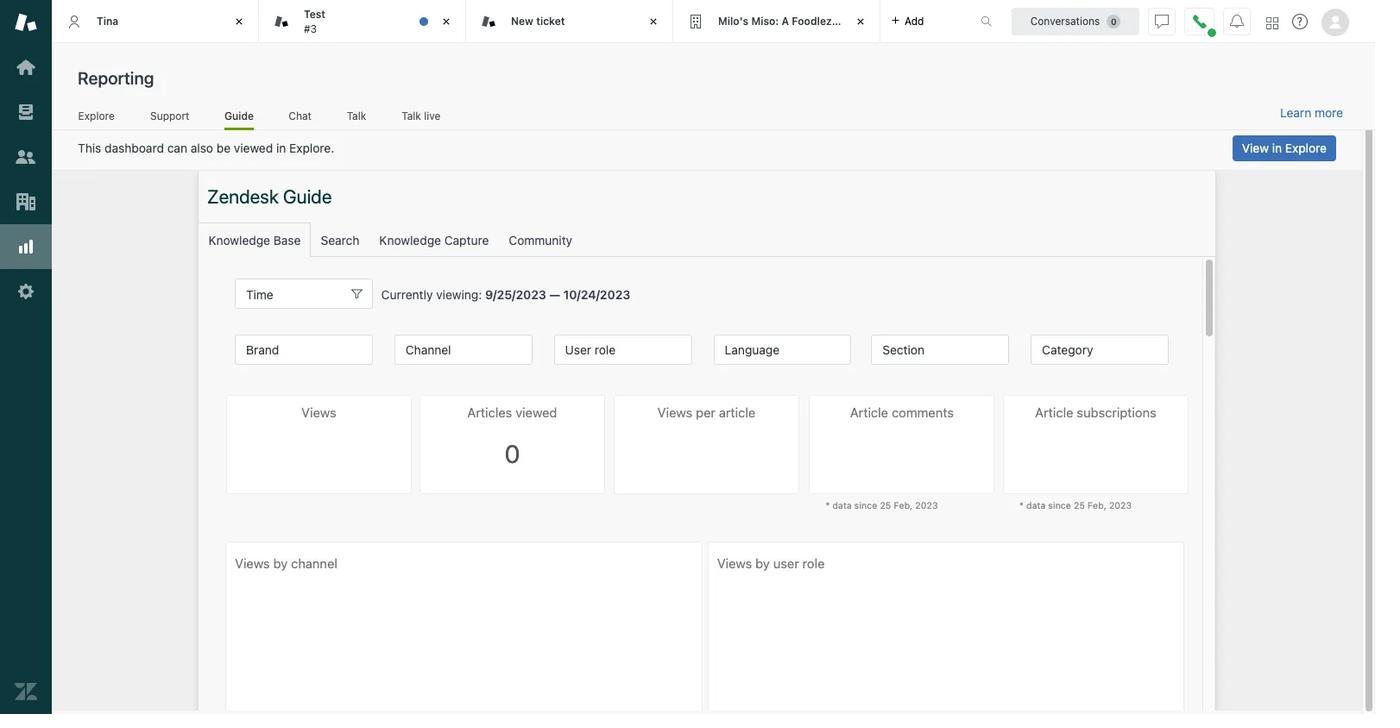 Task type: locate. For each thing, give the bounding box(es) containing it.
tab containing test
[[259, 0, 466, 43]]

0 vertical spatial explore
[[78, 109, 115, 122]]

tina
[[97, 15, 118, 27]]

1 talk from the left
[[347, 109, 366, 122]]

subsidiary
[[835, 15, 889, 27]]

get started image
[[15, 56, 37, 79]]

this
[[78, 141, 101, 155]]

close image left new on the left top of page
[[438, 13, 455, 30]]

1 vertical spatial explore
[[1286, 141, 1327, 155]]

close image left #3
[[231, 13, 248, 30]]

organizations image
[[15, 191, 37, 213]]

explore down learn more link
[[1286, 141, 1327, 155]]

learn
[[1280, 105, 1312, 120]]

talk link
[[346, 109, 367, 128]]

live
[[424, 109, 441, 122]]

close image inside tina tab
[[231, 13, 248, 30]]

close image
[[231, 13, 248, 30], [645, 13, 662, 30]]

2 in from the left
[[1272, 141, 1282, 155]]

viewed
[[234, 141, 273, 155]]

close image for tina
[[231, 13, 248, 30]]

1 close image from the left
[[231, 13, 248, 30]]

talk for talk
[[347, 109, 366, 122]]

support
[[150, 109, 189, 122]]

1 horizontal spatial in
[[1272, 141, 1282, 155]]

explore up this
[[78, 109, 115, 122]]

zendesk support image
[[15, 11, 37, 34]]

close image inside 'milo's miso: a foodlez subsidiary' tab
[[852, 13, 869, 30]]

milo's
[[718, 15, 749, 27]]

zendesk products image
[[1267, 17, 1279, 29]]

close image left milo's
[[645, 13, 662, 30]]

talk
[[347, 109, 366, 122], [402, 109, 421, 122]]

talk right chat
[[347, 109, 366, 122]]

0 horizontal spatial close image
[[231, 13, 248, 30]]

close image
[[438, 13, 455, 30], [852, 13, 869, 30]]

0 horizontal spatial in
[[276, 141, 286, 155]]

0 horizontal spatial close image
[[438, 13, 455, 30]]

1 horizontal spatial talk
[[402, 109, 421, 122]]

explore
[[78, 109, 115, 122], [1286, 141, 1327, 155]]

main element
[[0, 0, 52, 715]]

talk live
[[402, 109, 441, 122]]

also
[[191, 141, 213, 155]]

in
[[276, 141, 286, 155], [1272, 141, 1282, 155]]

guide
[[225, 109, 254, 122]]

in right view
[[1272, 141, 1282, 155]]

close image inside new ticket tab
[[645, 13, 662, 30]]

reporting image
[[15, 236, 37, 258]]

talk left live
[[402, 109, 421, 122]]

1 horizontal spatial close image
[[852, 13, 869, 30]]

be
[[217, 141, 231, 155]]

2 close image from the left
[[645, 13, 662, 30]]

2 talk from the left
[[402, 109, 421, 122]]

can
[[167, 141, 187, 155]]

0 horizontal spatial explore
[[78, 109, 115, 122]]

close image for new ticket
[[645, 13, 662, 30]]

add button
[[881, 0, 935, 42]]

test
[[304, 8, 326, 21]]

1 horizontal spatial explore
[[1286, 141, 1327, 155]]

explore.
[[289, 141, 334, 155]]

notifications image
[[1230, 14, 1244, 28]]

1 horizontal spatial close image
[[645, 13, 662, 30]]

0 horizontal spatial talk
[[347, 109, 366, 122]]

zendesk image
[[15, 681, 37, 704]]

tina tab
[[52, 0, 259, 43]]

more
[[1315, 105, 1343, 120]]

views image
[[15, 101, 37, 123]]

in right viewed
[[276, 141, 286, 155]]

close image left the 'add' popup button
[[852, 13, 869, 30]]

1 close image from the left
[[438, 13, 455, 30]]

2 close image from the left
[[852, 13, 869, 30]]

milo's miso: a foodlez subsidiary
[[718, 15, 889, 27]]

explore link
[[78, 109, 115, 128]]

tab
[[259, 0, 466, 43]]

learn more link
[[1280, 105, 1343, 121]]



Task type: vqa. For each thing, say whether or not it's contained in the screenshot.
Close icon in new ticket "tab"
yes



Task type: describe. For each thing, give the bounding box(es) containing it.
explore inside button
[[1286, 141, 1327, 155]]

new
[[511, 15, 534, 27]]

add
[[905, 14, 924, 27]]

a
[[782, 15, 789, 27]]

1 in from the left
[[276, 141, 286, 155]]

support link
[[150, 109, 190, 128]]

this dashboard can also be viewed in explore.
[[78, 141, 334, 155]]

view in explore
[[1242, 141, 1327, 155]]

reporting
[[78, 68, 154, 88]]

dashboard
[[105, 141, 164, 155]]

close image inside tab
[[438, 13, 455, 30]]

new ticket
[[511, 15, 565, 27]]

chat link
[[288, 109, 312, 128]]

foodlez
[[792, 15, 832, 27]]

new ticket tab
[[466, 0, 673, 43]]

learn more
[[1280, 105, 1343, 120]]

guide link
[[225, 109, 254, 130]]

test #3
[[304, 8, 326, 35]]

ticket
[[536, 15, 565, 27]]

view in explore button
[[1233, 136, 1337, 161]]

view
[[1242, 141, 1269, 155]]

milo's miso: a foodlez subsidiary tab
[[673, 0, 889, 43]]

chat
[[289, 109, 312, 122]]

talk live link
[[401, 109, 441, 128]]

tabs tab list
[[52, 0, 963, 43]]

talk for talk live
[[402, 109, 421, 122]]

conversations button
[[1012, 7, 1140, 35]]

button displays agent's chat status as invisible. image
[[1155, 14, 1169, 28]]

get help image
[[1293, 14, 1308, 29]]

conversations
[[1031, 14, 1100, 27]]

#3
[[304, 22, 317, 35]]

customers image
[[15, 146, 37, 168]]

miso:
[[752, 15, 779, 27]]

admin image
[[15, 281, 37, 303]]

in inside button
[[1272, 141, 1282, 155]]



